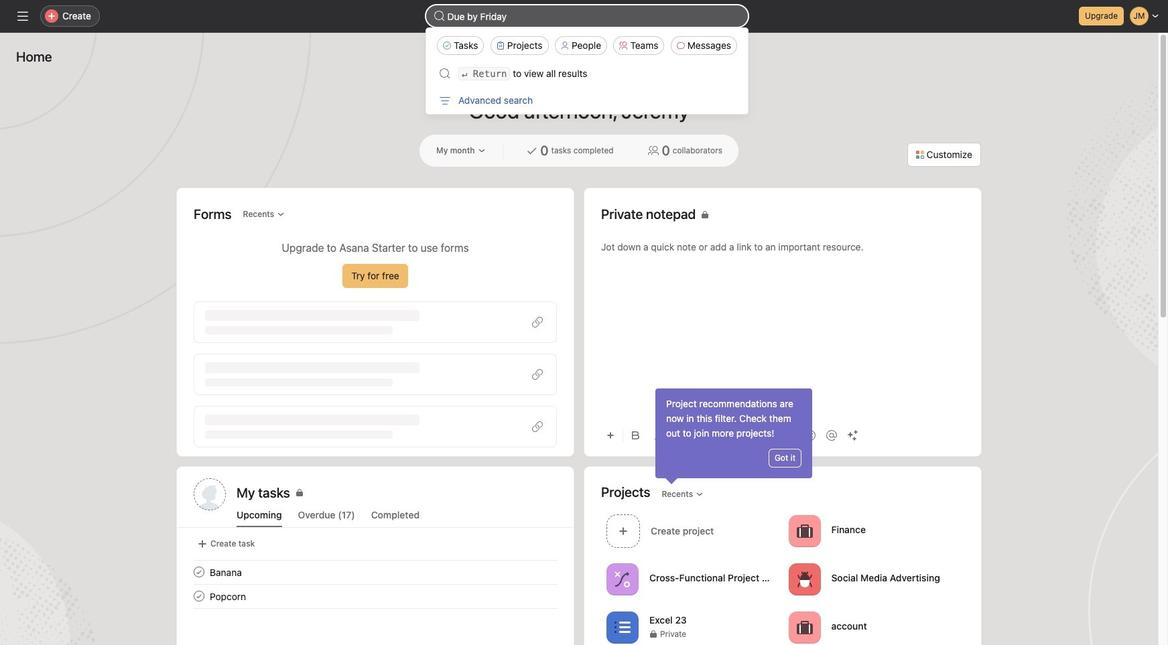 Task type: describe. For each thing, give the bounding box(es) containing it.
Search tasks, projects, and more text field
[[426, 5, 748, 27]]

list image
[[615, 620, 631, 636]]

link image
[[782, 432, 790, 440]]

numbered list image
[[760, 432, 769, 440]]

Mark complete checkbox
[[191, 565, 207, 581]]

code image
[[718, 432, 726, 440]]

bold image
[[632, 432, 640, 440]]

line_and_symbols image
[[615, 572, 631, 588]]

bug image
[[797, 572, 813, 588]]

expand sidebar image
[[17, 11, 28, 21]]

Mark complete checkbox
[[191, 589, 207, 605]]

1 vertical spatial list item
[[178, 585, 574, 609]]



Task type: locate. For each thing, give the bounding box(es) containing it.
mark complete image for mark complete checkbox
[[191, 565, 207, 581]]

0 vertical spatial list item
[[602, 511, 784, 552]]

0 vertical spatial mark complete image
[[191, 565, 207, 581]]

2 mark complete image from the top
[[191, 589, 207, 605]]

insert an object image
[[607, 432, 615, 440]]

1 mark complete image from the top
[[191, 565, 207, 581]]

mark complete image up mark complete option at left bottom
[[191, 565, 207, 581]]

toolbar
[[602, 420, 965, 451]]

italics image
[[653, 432, 661, 440]]

bulleted list image
[[739, 432, 747, 440]]

None field
[[426, 5, 748, 27]]

tooltip
[[656, 389, 813, 483]]

mark complete image down mark complete checkbox
[[191, 589, 207, 605]]

0 horizontal spatial list item
[[178, 585, 574, 609]]

briefcase image
[[797, 620, 813, 636]]

briefcase image
[[797, 523, 813, 540]]

add profile photo image
[[194, 479, 226, 511]]

mark complete image
[[191, 565, 207, 581], [191, 589, 207, 605]]

list item
[[602, 511, 784, 552], [178, 585, 574, 609]]

at mention image
[[827, 431, 838, 441]]

mark complete image for mark complete option at left bottom
[[191, 589, 207, 605]]

1 vertical spatial mark complete image
[[191, 589, 207, 605]]

isinverse image
[[434, 11, 445, 21]]

strikethrough image
[[696, 432, 704, 440]]

underline image
[[675, 432, 683, 440]]

1 horizontal spatial list item
[[602, 511, 784, 552]]



Task type: vqa. For each thing, say whether or not it's contained in the screenshot.
Add items to starred icon
no



